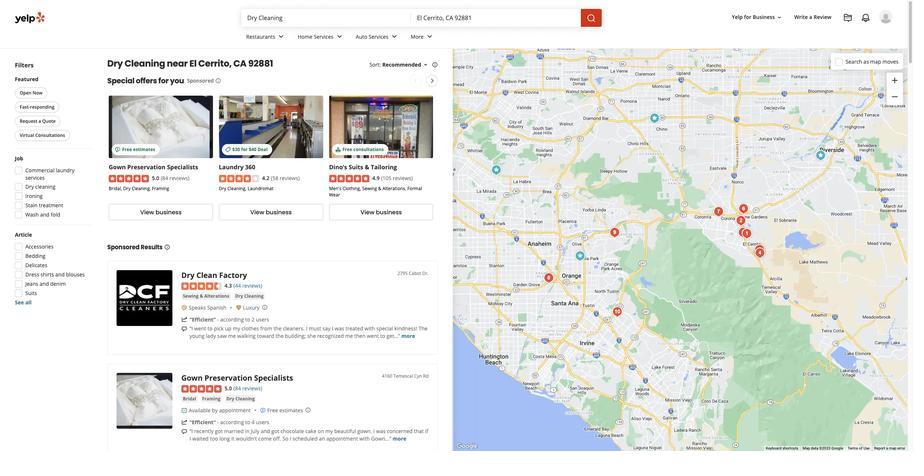 Task type: describe. For each thing, give the bounding box(es) containing it.
building;
[[285, 333, 306, 340]]

more for dry clean factory
[[402, 333, 415, 340]]

home
[[298, 33, 312, 40]]

cerrito,
[[198, 57, 232, 70]]

16 speech v2 image for gown preservation specialists
[[181, 429, 187, 435]]

special
[[376, 325, 393, 332]]

4160
[[382, 373, 392, 380]]

0 vertical spatial the
[[274, 325, 282, 332]]

notifications image
[[861, 13, 870, 22]]

laundry 360 link
[[219, 163, 255, 171]]

4.2
[[262, 175, 270, 182]]

services
[[25, 174, 45, 181]]

for for yelp
[[744, 14, 752, 21]]

24 chevron down v2 image for auto services
[[390, 32, 399, 41]]

"i for gown
[[190, 428, 193, 435]]

clean
[[196, 271, 217, 281]]

user actions element
[[726, 9, 903, 55]]

1 me from the left
[[228, 333, 236, 340]]

cake
[[305, 428, 316, 435]]

consultations
[[35, 132, 65, 139]]

0 horizontal spatial for
[[158, 76, 169, 86]]

view business link for preservation
[[109, 204, 213, 221]]

4.2 (58 reviews)
[[262, 175, 300, 182]]

home services
[[298, 33, 334, 40]]

lucy's residential & commercial laundry service image
[[736, 201, 751, 216]]

alterations,
[[383, 186, 406, 192]]

treatment
[[39, 202, 63, 209]]

virtual consultations
[[20, 132, 65, 139]]

city cleaners image
[[711, 204, 726, 219]]

1 vertical spatial 5 star rating image
[[181, 385, 222, 393]]

and up denim
[[55, 271, 65, 278]]

el
[[189, 57, 197, 70]]

business
[[753, 14, 775, 21]]

dino's suits & tailoring image
[[573, 249, 588, 264]]

my inside "i recently got married in july and got chocolate cake on my beautiful gown. i was concerned that if i waited too long it wouldn't come off. so i scheduled an appointment with gown…"
[[326, 428, 333, 435]]

anaheim hills cleaners image
[[607, 225, 622, 240]]

it
[[231, 435, 235, 442]]

0 vertical spatial preservation
[[127, 163, 165, 171]]

reviews) for dino's suits & tailoring
[[393, 175, 413, 182]]

0 horizontal spatial dry clean factory image
[[117, 271, 172, 326]]

& inside button
[[200, 293, 203, 299]]

cleaners.
[[283, 325, 305, 332]]

(44 reviews)
[[233, 282, 262, 290]]

0 vertical spatial specialists
[[167, 163, 198, 171]]

1 vertical spatial dry cleaning link
[[225, 395, 256, 403]]

stain
[[25, 202, 37, 209]]

and down stain treatment
[[40, 211, 49, 218]]

special
[[107, 76, 134, 86]]

view for 360
[[250, 208, 264, 217]]

cyn
[[414, 373, 422, 380]]

laundry
[[56, 167, 74, 174]]

16 speaks spanish v2 image
[[181, 305, 187, 311]]

bedding
[[25, 253, 45, 260]]

0 vertical spatial gown preservation specialists
[[109, 163, 198, 171]]

1 horizontal spatial preservation
[[205, 373, 252, 383]]

business for suits
[[376, 208, 402, 217]]

none field the find
[[247, 14, 405, 22]]

0 vertical spatial appointment
[[219, 407, 251, 414]]

16 free consultations v2 image
[[335, 147, 341, 153]]

1 vertical spatial went
[[367, 333, 379, 340]]

write
[[794, 14, 808, 21]]

"efficient" for preservation
[[190, 419, 216, 426]]

dry up special
[[107, 57, 123, 70]]

360
[[245, 163, 255, 171]]

next image
[[428, 76, 437, 85]]

16 trending v2 image for gown
[[181, 420, 187, 426]]

as
[[864, 58, 869, 65]]

see all
[[15, 299, 32, 306]]

error
[[898, 447, 905, 451]]

estimates for 16 free estimates v2 image
[[133, 146, 155, 153]]

virtual consultations button
[[15, 130, 70, 141]]

shortcuts
[[783, 447, 798, 451]]

0 horizontal spatial (84
[[161, 175, 168, 182]]

5.0 link
[[225, 384, 232, 393]]

16 deal v2 image
[[225, 147, 231, 153]]

4.2 star rating image
[[219, 175, 259, 183]]

reviews) for laundry 360
[[280, 175, 300, 182]]

see all button
[[15, 299, 32, 306]]

july
[[251, 428, 259, 435]]

open now
[[20, 90, 43, 96]]

dry clean factory image
[[753, 246, 767, 261]]

business categories element
[[240, 27, 893, 48]]

job
[[15, 155, 23, 162]]

dry cleaning button for dry cleaning link to the bottom
[[225, 395, 256, 403]]

16 chevron down v2 image
[[423, 62, 429, 68]]

view business for suits
[[361, 208, 402, 217]]

more for gown preservation specialists
[[393, 435, 406, 442]]

a for write
[[809, 14, 812, 21]]

dry up 4.3 star rating image
[[181, 271, 195, 281]]

available
[[189, 407, 211, 414]]

free consultations link
[[329, 96, 433, 158]]

near
[[167, 57, 188, 70]]

1 vertical spatial gown preservation specialists
[[181, 373, 293, 383]]

google image
[[455, 442, 479, 451]]

24 chevron down v2 image
[[277, 32, 286, 41]]

a for report
[[886, 447, 888, 451]]

wash and fold
[[25, 211, 60, 218]]

article
[[15, 231, 32, 238]]

4
[[252, 419, 255, 426]]

terms
[[848, 447, 858, 451]]

luxury
[[243, 304, 260, 311]]

write a review link
[[791, 11, 835, 24]]

was inside "i recently got married in july and got chocolate cake on my beautiful gown. i was concerned that if i waited too long it wouldn't come off. so i scheduled an appointment with gown…"
[[376, 428, 386, 435]]

reviews) for gown preservation specialists
[[170, 175, 190, 182]]

that
[[414, 428, 424, 435]]

2 horizontal spatial dry clean factory image
[[753, 246, 767, 261]]

16 info v2 image for dry cleaning near el cerrito, ca 92881
[[432, 62, 438, 68]]

review
[[814, 14, 832, 21]]

rd
[[423, 373, 429, 380]]

map
[[803, 447, 810, 451]]

i right so
[[290, 435, 291, 442]]

gown preservation specialists image
[[752, 242, 767, 257]]

0 horizontal spatial 5 star rating image
[[109, 175, 149, 183]]

auto services
[[356, 33, 388, 40]]

16 luxury v2 image
[[236, 305, 242, 311]]

to down special in the bottom of the page
[[380, 333, 385, 340]]

5.0 for 5.0 (84 reviews)
[[152, 175, 159, 182]]

0 vertical spatial went
[[194, 325, 206, 332]]

services for auto services
[[369, 33, 388, 40]]

view for suits
[[361, 208, 375, 217]]

1 vertical spatial gown preservation specialists link
[[181, 373, 293, 383]]

dry cleaning, laundromat
[[219, 186, 273, 192]]

dry right bridal, on the left
[[123, 186, 131, 192]]

1 cleaning, from the left
[[132, 186, 151, 192]]

walking
[[237, 333, 256, 340]]

dino's
[[329, 163, 347, 171]]

keyboard shortcuts button
[[766, 446, 798, 451]]

to up lady
[[208, 325, 213, 332]]

sponsored for sponsored
[[187, 77, 214, 84]]

16 trending v2 image for dry
[[181, 317, 187, 323]]

free estimates for 16 free estimates v2 image
[[122, 146, 155, 153]]

results
[[141, 243, 163, 252]]

commercial laundry services
[[25, 167, 74, 181]]

0 vertical spatial cleaning
[[125, 57, 165, 70]]

free estimates link
[[109, 96, 213, 158]]

1 vertical spatial gown
[[181, 373, 203, 383]]

& inside men's clothing, sewing & alterations, formal wear
[[378, 186, 381, 192]]

0 vertical spatial gown preservation specialists link
[[109, 163, 198, 171]]

0 horizontal spatial suits
[[25, 290, 37, 297]]

saw
[[217, 333, 227, 340]]

services for home services
[[314, 33, 334, 40]]

married
[[224, 428, 244, 435]]

1 vertical spatial the
[[276, 333, 284, 340]]

16 free estimates v2 image
[[115, 147, 121, 153]]

0 vertical spatial group
[[887, 73, 903, 105]]

yelp
[[732, 14, 743, 21]]

auto services link
[[350, 27, 405, 48]]

was inside "i went to pick up my clothes from the cleaners. i must say i was treated with special kindness! the young lady saw me walking toward the building; she recognized me then went to get…"
[[335, 325, 344, 332]]

search image
[[587, 14, 596, 23]]

sewing & alterations link
[[181, 293, 231, 300]]

laundromat
[[248, 186, 273, 192]]

according for clean
[[220, 316, 244, 323]]

0 vertical spatial dry cleaning link
[[234, 293, 265, 300]]

bridal, dry cleaning, framing
[[109, 186, 169, 192]]

4.9
[[372, 175, 380, 182]]

from
[[260, 325, 272, 332]]

16 chevron down v2 image
[[777, 14, 783, 20]]

lady
[[206, 333, 216, 340]]

with inside "i recently got married in july and got chocolate cake on my beautiful gown. i was concerned that if i waited too long it wouldn't come off. so i scheduled an appointment with gown…"
[[359, 435, 370, 442]]

now
[[33, 90, 43, 96]]

recognized
[[317, 333, 344, 340]]

shirts
[[41, 271, 54, 278]]

yelp for business
[[732, 14, 775, 21]]

and inside "i recently got married in july and got chocolate cake on my beautiful gown. i was concerned that if i waited too long it wouldn't come off. so i scheduled an appointment with gown…"
[[261, 428, 270, 435]]

temescal
[[394, 373, 413, 380]]

0 vertical spatial dry clean factory image
[[736, 225, 751, 240]]

pick
[[214, 325, 224, 332]]

tyler b. image
[[879, 10, 893, 23]]

free estimates for 16 free estimates v2 icon
[[267, 407, 303, 414]]

92881
[[248, 57, 273, 70]]

view business for preservation
[[140, 208, 182, 217]]

$30 for $40 deal link
[[219, 96, 323, 158]]

view business link for suits
[[329, 204, 433, 221]]

more link for dry clean factory
[[402, 333, 415, 340]]

formal
[[407, 186, 422, 192]]

4160 temescal cyn rd
[[382, 373, 429, 380]]

24 chevron down v2 image for home services
[[335, 32, 344, 41]]

1 vertical spatial dry cleaning
[[226, 396, 255, 402]]

and down shirts
[[40, 280, 49, 288]]

ontario cleaners image
[[740, 226, 754, 241]]

4.3
[[225, 282, 232, 290]]

more link for gown preservation specialists
[[393, 435, 406, 442]]

dry cleaning
[[25, 183, 55, 190]]

say
[[323, 325, 331, 332]]

1 vertical spatial gown preservation specialists image
[[117, 373, 172, 429]]

map data ©2023 google
[[803, 447, 843, 451]]

1 horizontal spatial specialists
[[254, 373, 293, 383]]

0 vertical spatial framing
[[152, 186, 169, 192]]

(84 reviews) link
[[233, 384, 262, 393]]



Task type: locate. For each thing, give the bounding box(es) containing it.
beautiful
[[334, 428, 356, 435]]

was
[[335, 325, 344, 332], [376, 428, 386, 435]]

& left the tailoring
[[365, 163, 369, 171]]

gown preservation specialists up 5.0 (84 reviews)
[[109, 163, 198, 171]]

- for clean
[[217, 316, 219, 323]]

1 horizontal spatial got
[[271, 428, 279, 435]]

2 vertical spatial a
[[886, 447, 888, 451]]

appointment up "efficient" - according to 4 users
[[219, 407, 251, 414]]

4.9 star rating image
[[329, 175, 369, 183]]

map left error at the right bottom of page
[[889, 447, 897, 451]]

dry cleaning button for the top dry cleaning link
[[234, 293, 265, 300]]

1 vertical spatial 16 speech v2 image
[[181, 429, 187, 435]]

appointment down beautiful
[[326, 435, 358, 442]]

3 view business from the left
[[361, 208, 402, 217]]

cleaning, down 4.2 star rating 'image'
[[227, 186, 247, 192]]

5 star rating image up bridal, dry cleaning, framing
[[109, 175, 149, 183]]

wash
[[25, 211, 39, 218]]

recommended button
[[382, 61, 429, 68]]

sponsored for sponsored results
[[107, 243, 140, 252]]

map right as
[[870, 58, 881, 65]]

view business link down bridal, dry cleaning, framing
[[109, 204, 213, 221]]

1 vertical spatial according
[[220, 419, 244, 426]]

for
[[744, 14, 752, 21], [158, 76, 169, 86], [241, 146, 248, 153]]

0 horizontal spatial my
[[233, 325, 240, 332]]

dry up ironing
[[25, 183, 34, 190]]

express custom cuts tailoring & cleaners image
[[734, 213, 748, 228]]

free for gown
[[122, 146, 132, 153]]

5.0 up bridal, dry cleaning, framing
[[152, 175, 159, 182]]

dry
[[107, 57, 123, 70], [25, 183, 34, 190], [123, 186, 131, 192], [219, 186, 226, 192], [181, 271, 195, 281], [235, 293, 243, 299], [226, 396, 234, 402]]

an
[[319, 435, 325, 442]]

16 info v2 image
[[164, 244, 170, 250]]

with up then
[[365, 325, 375, 332]]

0 vertical spatial 5.0
[[152, 175, 159, 182]]

0 horizontal spatial business
[[156, 208, 182, 217]]

2 - from the top
[[217, 419, 219, 426]]

dry cleaning near el cerrito, ca 92881
[[107, 57, 273, 70]]

gown preservation specialists
[[109, 163, 198, 171], [181, 373, 293, 383]]

4.9 (105 reviews)
[[372, 175, 413, 182]]

users for specialists
[[256, 419, 269, 426]]

1 business from the left
[[156, 208, 182, 217]]

specialists up (84 reviews) link
[[254, 373, 293, 383]]

(84 inside (84 reviews) link
[[233, 385, 241, 392]]

me down treated
[[345, 333, 353, 340]]

"efficient" for clean
[[190, 316, 216, 323]]

sewing inside button
[[183, 293, 199, 299]]

jeans
[[25, 280, 38, 288]]

virtual
[[20, 132, 34, 139]]

2 business from the left
[[266, 208, 292, 217]]

"i up young
[[190, 325, 193, 332]]

24 chevron down v2 image left auto
[[335, 32, 344, 41]]

4.3 link
[[225, 282, 232, 290]]

0 vertical spatial -
[[217, 316, 219, 323]]

up
[[225, 325, 231, 332]]

1 horizontal spatial went
[[367, 333, 379, 340]]

1 vertical spatial &
[[378, 186, 381, 192]]

"efficient" up 'recently'
[[190, 419, 216, 426]]

baroni cleaners & tailoring image
[[610, 304, 625, 319]]

none field 'near'
[[417, 14, 575, 22]]

1 horizontal spatial estimates
[[279, 407, 303, 414]]

estimates for 16 free estimates v2 icon
[[279, 407, 303, 414]]

1 24 chevron down v2 image from the left
[[335, 32, 344, 41]]

0 vertical spatial with
[[365, 325, 375, 332]]

for for $30
[[241, 146, 248, 153]]

None search field
[[241, 9, 603, 27]]

wear
[[329, 192, 340, 198]]

free estimates up chocolate
[[267, 407, 303, 414]]

2 view business link from the left
[[219, 204, 323, 221]]

1 vertical spatial estimates
[[279, 407, 303, 414]]

gown preservation specialists image
[[752, 242, 767, 257], [117, 373, 172, 429]]

Find text field
[[247, 14, 405, 22]]

2 vertical spatial dry clean factory image
[[117, 271, 172, 326]]

0 vertical spatial sponsored
[[187, 77, 214, 84]]

1 "i from the top
[[190, 325, 193, 332]]

estimates up chocolate
[[279, 407, 303, 414]]

dry clean factory image
[[736, 225, 751, 240], [753, 246, 767, 261], [117, 271, 172, 326]]

0 vertical spatial 16 info v2 image
[[432, 62, 438, 68]]

framing up by
[[202, 396, 221, 402]]

1 vertical spatial cleaning
[[244, 293, 264, 299]]

1 horizontal spatial free
[[267, 407, 278, 414]]

0 vertical spatial a
[[809, 14, 812, 21]]

get…"
[[387, 333, 400, 340]]

business for preservation
[[156, 208, 182, 217]]

0 vertical spatial gown
[[109, 163, 126, 171]]

my
[[233, 325, 240, 332], [326, 428, 333, 435]]

deal
[[258, 146, 268, 153]]

1 16 trending v2 image from the top
[[181, 317, 187, 323]]

group containing job
[[13, 155, 92, 221]]

search as map moves
[[846, 58, 899, 65]]

view for preservation
[[140, 208, 154, 217]]

5 star rating image
[[109, 175, 149, 183], [181, 385, 222, 393]]

dry down the (44
[[235, 293, 243, 299]]

(105
[[381, 175, 392, 182]]

- up pick
[[217, 316, 219, 323]]

5.0 (84 reviews)
[[152, 175, 190, 182]]

16 free estimates v2 image
[[260, 408, 266, 414]]

more down concerned
[[393, 435, 406, 442]]

data
[[811, 447, 819, 451]]

sponsored
[[187, 77, 214, 84], [107, 243, 140, 252]]

16 available by appointment v2 image
[[181, 408, 187, 414]]

1 vertical spatial a
[[38, 118, 41, 124]]

to left the 4 at the left
[[245, 419, 250, 426]]

1 vertical spatial dry cleaning button
[[225, 395, 256, 403]]

reviews)
[[170, 175, 190, 182], [280, 175, 300, 182], [393, 175, 413, 182], [242, 282, 262, 290], [242, 385, 262, 392]]

map region
[[425, 31, 913, 451]]

users right the 4 at the left
[[256, 419, 269, 426]]

more link down concerned
[[393, 435, 406, 442]]

- for preservation
[[217, 419, 219, 426]]

"i inside "i recently got married in july and got chocolate cake on my beautiful gown. i was concerned that if i waited too long it wouldn't come off. so i scheduled an appointment with gown…"
[[190, 428, 193, 435]]

0 horizontal spatial estimates
[[133, 146, 155, 153]]

view down men's clothing, sewing & alterations, formal wear at the top left of page
[[361, 208, 375, 217]]

appointment inside "i recently got married in july and got chocolate cake on my beautiful gown. i was concerned that if i waited too long it wouldn't come off. so i scheduled an appointment with gown…"
[[326, 435, 358, 442]]

2 view from the left
[[250, 208, 264, 217]]

24 chevron down v2 image
[[335, 32, 344, 41], [390, 32, 399, 41], [425, 32, 434, 41]]

view business down laundromat
[[250, 208, 292, 217]]

"i inside "i went to pick up my clothes from the cleaners. i must say i was treated with special kindness! the young lady saw me walking toward the building; she recognized me then went to get…"
[[190, 325, 193, 332]]

framing inside framing button
[[202, 396, 221, 402]]

scheduled
[[293, 435, 318, 442]]

report
[[874, 447, 885, 451]]

0 horizontal spatial sponsored
[[107, 243, 140, 252]]

1 vertical spatial specialists
[[254, 373, 293, 383]]

featured group
[[13, 76, 92, 143]]

1 vertical spatial more
[[393, 435, 406, 442]]

16 trending v2 image
[[181, 317, 187, 323], [181, 420, 187, 426]]

5.0 left (84 reviews)
[[225, 385, 232, 392]]

2 "efficient" from the top
[[190, 419, 216, 426]]

2 horizontal spatial business
[[376, 208, 402, 217]]

linda's tailoring image
[[489, 163, 504, 177]]

2 16 speech v2 image from the top
[[181, 429, 187, 435]]

1 horizontal spatial was
[[376, 428, 386, 435]]

zoom out image
[[891, 92, 899, 101]]

gown down 16 free estimates v2 image
[[109, 163, 126, 171]]

1 vertical spatial framing
[[202, 396, 221, 402]]

0 horizontal spatial 24 chevron down v2 image
[[335, 32, 344, 41]]

more link
[[402, 333, 415, 340], [393, 435, 406, 442]]

0 horizontal spatial view
[[140, 208, 154, 217]]

1 horizontal spatial me
[[345, 333, 353, 340]]

terms of use
[[848, 447, 870, 451]]

tailoring
[[371, 163, 397, 171]]

view business for 360
[[250, 208, 292, 217]]

1 vertical spatial for
[[158, 76, 169, 86]]

free right 16 free estimates v2 icon
[[267, 407, 278, 414]]

1 horizontal spatial 16 info v2 image
[[432, 62, 438, 68]]

speaks
[[189, 304, 206, 311]]

24 chevron down v2 image inside home services link
[[335, 32, 344, 41]]

users right 2
[[256, 316, 269, 323]]

0 vertical spatial users
[[256, 316, 269, 323]]

keyboard shortcuts
[[766, 447, 798, 451]]

cleaning for dry cleaning link to the bottom
[[236, 396, 255, 402]]

preservation up bridal, dry cleaning, framing
[[127, 163, 165, 171]]

too
[[210, 435, 218, 442]]

my right the up
[[233, 325, 240, 332]]

(44 reviews) link
[[233, 282, 262, 290]]

fast-
[[20, 104, 30, 110]]

view business link down men's clothing, sewing & alterations, formal wear at the top left of page
[[329, 204, 433, 221]]

sponsored down the 'el'
[[187, 77, 214, 84]]

consultations
[[353, 146, 384, 153]]

1 horizontal spatial cleaning,
[[227, 186, 247, 192]]

the scarlett seam image
[[827, 54, 842, 69]]

1 view business link from the left
[[109, 204, 213, 221]]

2 vertical spatial cleaning
[[236, 396, 255, 402]]

& down 4.3 star rating image
[[200, 293, 203, 299]]

1 horizontal spatial appointment
[[326, 435, 358, 442]]

view business link for 360
[[219, 204, 323, 221]]

1 users from the top
[[256, 316, 269, 323]]

me down the up
[[228, 333, 236, 340]]

0 horizontal spatial free estimates
[[122, 146, 155, 153]]

1 horizontal spatial &
[[365, 163, 369, 171]]

1 according from the top
[[220, 316, 244, 323]]

"i went to pick up my clothes from the cleaners. i must say i was treated with special kindness! the young lady saw me walking toward the building; she recognized me then went to get…"
[[190, 325, 428, 340]]

0 vertical spatial 16 trending v2 image
[[181, 317, 187, 323]]

1 horizontal spatial map
[[889, 447, 897, 451]]

2 vertical spatial &
[[200, 293, 203, 299]]

i left must
[[306, 325, 308, 332]]

None field
[[247, 14, 405, 22], [417, 14, 575, 22]]

lucy's laundry & dry cleaning image
[[541, 271, 556, 285]]

0 horizontal spatial cleaning,
[[132, 186, 151, 192]]

5 star rating image up framing link
[[181, 385, 222, 393]]

specialists up 5.0 (84 reviews)
[[167, 163, 198, 171]]

gown up bridal
[[181, 373, 203, 383]]

3 business from the left
[[376, 208, 402, 217]]

0 horizontal spatial gown
[[109, 163, 126, 171]]

"efficient" - according to 2 users
[[190, 316, 269, 323]]

projects image
[[844, 13, 853, 22]]

for right yelp
[[744, 14, 752, 21]]

bridal
[[183, 396, 196, 402]]

previous image
[[411, 76, 420, 85]]

gown preservation specialists link up the 5.0 link
[[181, 373, 293, 383]]

users for factory
[[256, 316, 269, 323]]

24 chevron down v2 image inside auto services link
[[390, 32, 399, 41]]

framing down 5.0 (84 reviews)
[[152, 186, 169, 192]]

24 chevron down v2 image right more
[[425, 32, 434, 41]]

0 vertical spatial sewing
[[362, 186, 377, 192]]

i right say
[[332, 325, 333, 332]]

laundry 360
[[219, 163, 255, 171]]

2795 cabot dr.
[[398, 271, 429, 277]]

laundry
[[219, 163, 244, 171]]

1 vertical spatial dry clean factory image
[[753, 246, 767, 261]]

waited
[[192, 435, 209, 442]]

dry down 4.2 star rating 'image'
[[219, 186, 226, 192]]

"i for dry
[[190, 325, 193, 332]]

0 vertical spatial 5 star rating image
[[109, 175, 149, 183]]

1 horizontal spatial sponsored
[[187, 77, 214, 84]]

1 vertical spatial -
[[217, 419, 219, 426]]

view down bridal, dry cleaning, framing
[[140, 208, 154, 217]]

dry cleaning link down (44 reviews)
[[234, 293, 265, 300]]

suits
[[349, 163, 363, 171], [25, 290, 37, 297]]

view business link down laundromat
[[219, 204, 323, 221]]

a for request
[[38, 118, 41, 124]]

jeans and denim
[[25, 280, 66, 288]]

sewing inside men's clothing, sewing & alterations, formal wear
[[362, 186, 377, 192]]

1 horizontal spatial my
[[326, 428, 333, 435]]

free for dino's
[[343, 146, 352, 153]]

the right toward
[[276, 333, 284, 340]]

1 none field from the left
[[247, 14, 405, 22]]

0 horizontal spatial view business
[[140, 208, 182, 217]]

according for preservation
[[220, 419, 244, 426]]

0 horizontal spatial preservation
[[127, 163, 165, 171]]

0 horizontal spatial map
[[870, 58, 881, 65]]

1 vertical spatial 16 info v2 image
[[215, 78, 221, 84]]

3 view from the left
[[361, 208, 375, 217]]

0 vertical spatial &
[[365, 163, 369, 171]]

0 horizontal spatial framing
[[152, 186, 169, 192]]

1 vertical spatial sponsored
[[107, 243, 140, 252]]

business down alterations,
[[376, 208, 402, 217]]

suds and bubbles laundry services image
[[647, 111, 662, 126]]

my right on on the left of the page
[[326, 428, 333, 435]]

0 vertical spatial suits
[[349, 163, 363, 171]]

framing
[[152, 186, 169, 192], [202, 396, 221, 402]]

a inside button
[[38, 118, 41, 124]]

spanish
[[207, 304, 226, 311]]

1 16 speech v2 image from the top
[[181, 326, 187, 332]]

sponsored left results
[[107, 243, 140, 252]]

report a map error link
[[874, 447, 905, 451]]

0 vertical spatial gown preservation specialists image
[[752, 242, 767, 257]]

2 horizontal spatial &
[[378, 186, 381, 192]]

- down available by appointment
[[217, 419, 219, 426]]

5.0 for 5.0
[[225, 385, 232, 392]]

1 vertical spatial users
[[256, 419, 269, 426]]

3 24 chevron down v2 image from the left
[[425, 32, 434, 41]]

2 vertical spatial for
[[241, 146, 248, 153]]

cleaning for the top dry cleaning link
[[244, 293, 264, 299]]

2 none field from the left
[[417, 14, 575, 22]]

2 view business from the left
[[250, 208, 292, 217]]

cleaning down (84 reviews)
[[236, 396, 255, 402]]

(84 right the 5.0 link
[[233, 385, 241, 392]]

0 horizontal spatial me
[[228, 333, 236, 340]]

1 horizontal spatial business
[[266, 208, 292, 217]]

24 chevron down v2 image inside more link
[[425, 32, 434, 41]]

preservation up the 5.0 link
[[205, 373, 252, 383]]

2
[[252, 316, 255, 323]]

2 16 trending v2 image from the top
[[181, 420, 187, 426]]

dry cleaning link down (84 reviews)
[[225, 395, 256, 403]]

24 chevron down v2 image for more
[[425, 32, 434, 41]]

report a map error
[[874, 447, 905, 451]]

she
[[307, 333, 316, 340]]

dry cleaning button down (84 reviews)
[[225, 395, 256, 403]]

16 speech v2 image for dry clean factory
[[181, 326, 187, 332]]

1 got from the left
[[215, 428, 223, 435]]

free estimates right 16 free estimates v2 image
[[122, 146, 155, 153]]

1 horizontal spatial view
[[250, 208, 264, 217]]

2 vertical spatial group
[[13, 231, 92, 307]]

0 vertical spatial estimates
[[133, 146, 155, 153]]

16 speech v2 image
[[181, 326, 187, 332], [181, 429, 187, 435]]

2 horizontal spatial for
[[744, 14, 752, 21]]

business down 5.0 (84 reviews)
[[156, 208, 182, 217]]

a right 'write'
[[809, 14, 812, 21]]

sewing down 4.9
[[362, 186, 377, 192]]

2 me from the left
[[345, 333, 353, 340]]

map for moves
[[870, 58, 881, 65]]

Near text field
[[417, 14, 575, 22]]

must
[[309, 325, 321, 332]]

cabot
[[409, 271, 421, 277]]

16 info v2 image down cerrito,
[[215, 78, 221, 84]]

"efficient" down speaks spanish at the left of page
[[190, 316, 216, 323]]

suits up 4.9 star rating image
[[349, 163, 363, 171]]

terms of use link
[[848, 447, 870, 451]]

dry cleaning down (44 reviews)
[[235, 293, 264, 299]]

0 vertical spatial free estimates
[[122, 146, 155, 153]]

write a review
[[794, 14, 832, 21]]

cleaning
[[35, 183, 55, 190]]

16 speech v2 image left 'recently'
[[181, 429, 187, 435]]

was up gown…"
[[376, 428, 386, 435]]

men's
[[329, 186, 342, 192]]

2 got from the left
[[271, 428, 279, 435]]

went up young
[[194, 325, 206, 332]]

sewing up 16 speaks spanish v2 image at the left
[[183, 293, 199, 299]]

2 horizontal spatial 24 chevron down v2 image
[[425, 32, 434, 41]]

free right 16 free consultations v2 icon
[[343, 146, 352, 153]]

1 horizontal spatial 24 chevron down v2 image
[[390, 32, 399, 41]]

fold
[[51, 211, 60, 218]]

0 vertical spatial (84
[[161, 175, 168, 182]]

0 horizontal spatial went
[[194, 325, 206, 332]]

"efficient"
[[190, 316, 216, 323], [190, 419, 216, 426]]

3 view business link from the left
[[329, 204, 433, 221]]

my inside "i went to pick up my clothes from the cleaners. i must say i was treated with special kindness! the young lady saw me walking toward the building; she recognized me then went to get…"
[[233, 325, 240, 332]]

business for 360
[[266, 208, 292, 217]]

dry down the 5.0 link
[[226, 396, 234, 402]]

info icon image
[[262, 305, 268, 311], [262, 305, 268, 311], [305, 407, 311, 413], [305, 407, 311, 413]]

2 horizontal spatial a
[[886, 447, 888, 451]]

services
[[314, 33, 334, 40], [369, 33, 388, 40]]

services right home
[[314, 33, 334, 40]]

2 services from the left
[[369, 33, 388, 40]]

2 "i from the top
[[190, 428, 193, 435]]

gown preservation specialists link up 5.0 (84 reviews)
[[109, 163, 198, 171]]

the right from
[[274, 325, 282, 332]]

1 horizontal spatial for
[[241, 146, 248, 153]]

according up married
[[220, 419, 244, 426]]

"i
[[190, 325, 193, 332], [190, 428, 193, 435]]

for inside button
[[744, 14, 752, 21]]

0 horizontal spatial services
[[314, 33, 334, 40]]

a right report at the bottom of page
[[886, 447, 888, 451]]

cleaning, right bridal, on the left
[[132, 186, 151, 192]]

me
[[228, 333, 236, 340], [345, 333, 353, 340]]

more link down kindness!
[[402, 333, 415, 340]]

1 "efficient" from the top
[[190, 316, 216, 323]]

s&j men's suits & alterations image
[[813, 148, 828, 163]]

concerned
[[387, 428, 413, 435]]

0 horizontal spatial got
[[215, 428, 223, 435]]

view business down bridal, dry cleaning, framing
[[140, 208, 182, 217]]

1 services from the left
[[314, 33, 334, 40]]

24 chevron down v2 image right auto services
[[390, 32, 399, 41]]

2 users from the top
[[256, 419, 269, 426]]

1 vertical spatial my
[[326, 428, 333, 435]]

0 vertical spatial according
[[220, 316, 244, 323]]

gown.
[[357, 428, 372, 435]]

1 view business from the left
[[140, 208, 182, 217]]

estimates right 16 free estimates v2 image
[[133, 146, 155, 153]]

2 cleaning, from the left
[[227, 186, 247, 192]]

2 according from the top
[[220, 419, 244, 426]]

1 view from the left
[[140, 208, 154, 217]]

0 vertical spatial more link
[[402, 333, 415, 340]]

i left waited
[[190, 435, 191, 442]]

with inside "i went to pick up my clothes from the cleaners. i must say i was treated with special kindness! the young lady saw me walking toward the building; she recognized me then went to get…"
[[365, 325, 375, 332]]

zoom in image
[[891, 76, 899, 85]]

google
[[832, 447, 843, 451]]

2 24 chevron down v2 image from the left
[[390, 32, 399, 41]]

cleaning up special offers for you
[[125, 57, 165, 70]]

0 horizontal spatial free
[[122, 146, 132, 153]]

framing link
[[201, 395, 222, 403]]

i right the gown.
[[373, 428, 375, 435]]

map for error
[[889, 447, 897, 451]]

2 horizontal spatial free
[[343, 146, 352, 153]]

for left $40
[[241, 146, 248, 153]]

appointment
[[219, 407, 251, 414], [326, 435, 358, 442]]

dry cleaning button down (44 reviews)
[[234, 293, 265, 300]]

request
[[20, 118, 37, 124]]

16 info v2 image
[[432, 62, 438, 68], [215, 78, 221, 84]]

was up recognized
[[335, 325, 344, 332]]

1 - from the top
[[217, 316, 219, 323]]

to left 2
[[245, 316, 250, 323]]

gown…"
[[371, 435, 391, 442]]

more
[[411, 33, 424, 40]]

16 info v2 image for special offers for you
[[215, 78, 221, 84]]

delicates
[[25, 262, 47, 269]]

group containing article
[[13, 231, 92, 307]]

dry cleaning
[[235, 293, 264, 299], [226, 396, 255, 402]]

group
[[887, 73, 903, 105], [13, 155, 92, 221], [13, 231, 92, 307]]

clothing,
[[343, 186, 361, 192]]

free estimates
[[122, 146, 155, 153], [267, 407, 303, 414]]

1 horizontal spatial view business
[[250, 208, 292, 217]]

according up the up
[[220, 316, 244, 323]]

view business
[[140, 208, 182, 217], [250, 208, 292, 217], [361, 208, 402, 217]]

sewing & alterations button
[[181, 293, 231, 300]]

4.3 star rating image
[[181, 283, 222, 290]]

0 vertical spatial dry cleaning
[[235, 293, 264, 299]]

kindness!
[[394, 325, 417, 332]]

dry cleaning down (84 reviews)
[[226, 396, 255, 402]]

sewing & alterations
[[183, 293, 229, 299]]

& down 4.9
[[378, 186, 381, 192]]

1 vertical spatial more link
[[393, 435, 406, 442]]

1 horizontal spatial suits
[[349, 163, 363, 171]]



Task type: vqa. For each thing, say whether or not it's contained in the screenshot.
16 checkmark v2 image
no



